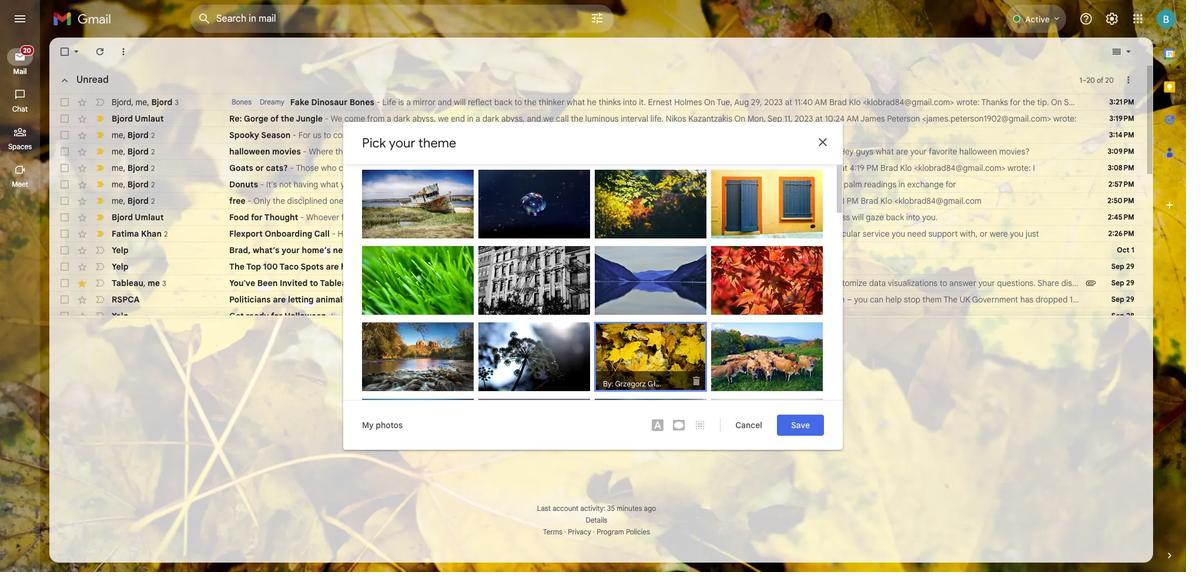 Task type: locate. For each thing, give the bounding box(es) containing it.
dark
[[394, 114, 410, 124], [483, 114, 499, 124]]

1 horizontal spatial 15
[[1071, 295, 1078, 305]]

umlaut for re: gorge of the jungle - we come from a dark abyss, we end in a dark abyss, and we call the luminous interval life. nikos kazantzakis on mon, sep 11, 2023 at 10:24 am james peterson <james.peterson1902@gmail.com> wrote:
[[135, 114, 164, 124]]

important according to google magic. switch for flexport onboarding call
[[94, 228, 106, 240]]

1 horizontal spatial hey
[[840, 146, 855, 157]]

not
[[561, 163, 573, 174], [279, 179, 292, 190], [565, 212, 578, 223]]

we left call
[[544, 114, 554, 124]]

and up 1:38
[[527, 114, 541, 124]]

advanced search options image
[[586, 6, 609, 30]]

2 20 from the left
[[1106, 76, 1115, 84]]

0 horizontal spatial need
[[393, 295, 412, 305]]

5 ͏͏ from the left
[[749, 262, 751, 272]]

row up luminous
[[49, 94, 1145, 111]]

1 vertical spatial bjord umlaut
[[112, 212, 164, 223]]

romain
[[731, 237, 756, 246], [382, 314, 406, 323], [731, 314, 756, 323], [382, 390, 406, 399]]

minutes
[[617, 505, 643, 513]]

only
[[254, 196, 271, 206]]

0 horizontal spatial i
[[605, 229, 607, 239]]

- right free
[[248, 196, 252, 206]]

0 horizontal spatial 20
[[1087, 76, 1096, 84]]

0 horizontal spatial we
[[331, 114, 343, 124]]

10 row from the top
[[49, 242, 1145, 259]]

1 vertical spatial not
[[279, 179, 292, 190]]

row containing bjord
[[49, 94, 1145, 111]]

1 vertical spatial 1
[[1132, 246, 1135, 255]]

- right call at the left top of the page
[[332, 229, 336, 239]]

with up the filled on the left of the page
[[552, 245, 567, 256]]

2 horizontal spatial there
[[796, 229, 816, 239]]

row down site,
[[49, 292, 1145, 308]]

is down you?
[[445, 146, 450, 157]]

15 inside row
[[1071, 295, 1078, 305]]

sight
[[462, 311, 480, 322]]

actions
[[514, 295, 541, 305]]

by: greg bullock option
[[479, 170, 591, 248], [479, 246, 591, 324], [595, 246, 707, 324], [479, 323, 591, 401]]

1 vertical spatial am
[[847, 114, 859, 124]]

0 vertical spatial has
[[447, 278, 461, 289]]

1 vertical spatial i
[[798, 179, 800, 190]]

by: greg bullock down the no
[[486, 390, 541, 399]]

2023 up goats or cats? - those who cannot understand how to put their thoughts on ice should not enter into the heat of debate. friedrich nietzsche on tue, sep 12, 2023 at 4:19 pm brad klo <klobrad84@gmail.com> wrote: i
[[625, 146, 643, 157]]

navigation containing mail
[[0, 38, 41, 573]]

having
[[294, 179, 318, 190]]

2 data from the left
[[870, 278, 887, 289]]

kipchoge
[[702, 196, 737, 206]]

klo up guys
[[850, 97, 861, 108]]

7 row from the top
[[49, 193, 1145, 209]]

3 me , bjord 2 from the top
[[112, 163, 155, 173]]

1 horizontal spatial am
[[847, 114, 859, 124]]

photos
[[376, 421, 403, 431]]

0 vertical spatial –
[[1083, 76, 1087, 84]]

my photos
[[362, 421, 403, 431]]

1 horizontal spatial them
[[923, 295, 942, 305]]

2:26 pm
[[1109, 229, 1135, 238]]

1 20 from the left
[[1087, 76, 1096, 84]]

0 vertical spatial umlaut
[[135, 114, 164, 124]]

2 vertical spatial 29
[[1127, 295, 1135, 304]]

privacy
[[568, 528, 592, 537]]

ernest
[[649, 97, 673, 108]]

- right 👻 image
[[341, 311, 344, 322]]

rancho up 'hcc!$8sh#dkhmc.'
[[600, 262, 628, 272]]

movies
[[272, 146, 301, 157]]

1 important mainly because it was sent directly to you. switch from the top
[[94, 113, 106, 125]]

12 row from the top
[[49, 275, 1145, 292]]

6 not important switch from the top
[[94, 311, 106, 322]]

1 not important switch from the top
[[94, 96, 106, 108]]

free.
[[386, 196, 403, 206]]

discoveries
[[1062, 278, 1104, 289]]

row up "- check out the list and find your next tortilla-filled dream in rancho cucamonga ͏ ͏ ͏ ͏ ͏ ͏͏ ͏ ͏ ͏ ͏ ͏͏ ͏ ͏ ͏ ͏ ͏ ͏ ͏ ͏ ͏ ͏͏ ͏ ͏ ͏ ͏ ͏͏ ͏ ͏ ͏ ͏ ͏ ͏ ͏ ͏ ͏ ͏͏ ͏ ͏ ͏ ͏ ͏͏ ͏ ͏ ͏ ͏ ͏ ͏ ͏ ͏ ͏ ͏͏ ͏ ͏ ͏ ͏ ͏͏ ͏"
[[49, 242, 1145, 259]]

1 dark from the left
[[394, 114, 410, 124]]

decisions.
[[789, 278, 826, 289]]

1 horizontal spatial or
[[981, 229, 988, 239]]

tue, up horror.
[[464, 130, 479, 141]]

invited
[[280, 278, 308, 289]]

he
[[588, 97, 597, 108], [533, 212, 543, 223]]

me for spooky season
[[112, 130, 123, 140]]

halloween
[[285, 311, 327, 322]]

exchange
[[908, 179, 944, 190]]

pm up free - only the disciplined ones in life are free. if you are undisciplined, you are a slave to your moods and your passions. eliud kipchoge on wed, sep 13, 2023 at 1:58 pm brad klo <klobrad84@gmail.com
[[599, 179, 611, 190]]

tue, down ready??
[[774, 163, 790, 174]]

me for halloween movies
[[112, 146, 123, 157]]

3 29 from the top
[[1127, 295, 1135, 304]]

1 horizontal spatial letting
[[769, 295, 793, 305]]

1 horizontal spatial abyss,
[[502, 114, 525, 124]]

2 sep 29 from the top
[[1112, 279, 1135, 288]]

5 row from the top
[[49, 160, 1145, 176]]

1 horizontal spatial rspca
[[658, 295, 684, 305]]

just left wanted
[[609, 229, 622, 239]]

and right mirror
[[438, 97, 452, 108]]

1 we from the left
[[438, 114, 449, 124]]

2 important mainly because it was sent directly to you. switch from the top
[[94, 129, 106, 141]]

greg
[[498, 237, 514, 246], [498, 314, 514, 323], [614, 314, 631, 323], [498, 390, 514, 399]]

1 29 from the top
[[1127, 262, 1135, 271]]

, for halloween movies - where there is no imagination there is no horror. arthur conan doyle on tue, sep 12, 2023 at 2:50 pm brad klo <klobrad84@gmail.com> wrote: hey guys what are your favorite halloween movies?
[[123, 146, 125, 157]]

nietzsche
[[722, 163, 760, 174]]

important according to google magic. switch
[[94, 212, 106, 224], [94, 228, 106, 240]]

unread
[[76, 74, 109, 86]]

0 vertical spatial that
[[414, 130, 429, 141]]

35
[[608, 505, 615, 513]]

halloween down the spooky
[[229, 146, 270, 157]]

6 important mainly because it was sent directly to you. switch from the top
[[94, 195, 106, 207]]

the left list
[[420, 262, 432, 272]]

2 yelp from the top
[[112, 262, 129, 272]]

your right inform
[[770, 278, 787, 289]]

chat
[[12, 105, 28, 114]]

toggle split pane mode image
[[1112, 46, 1123, 58]]

1 flexport from the left
[[229, 229, 263, 239]]

1 horizontal spatial dark
[[483, 114, 499, 124]]

mail heading
[[0, 67, 40, 76]]

back
[[495, 97, 513, 108], [887, 212, 905, 223]]

the up thought
[[273, 196, 285, 206]]

0 vertical spatial the
[[229, 262, 245, 272]]

online
[[632, 295, 656, 305]]

rancho down animals'
[[573, 311, 601, 322]]

2 me , bjord 2 from the top
[[112, 146, 155, 157]]

by:
[[369, 237, 380, 246], [486, 237, 496, 246], [602, 237, 613, 246], [719, 237, 729, 246], [369, 314, 380, 323], [486, 314, 496, 323], [602, 314, 613, 323], [719, 314, 729, 323], [603, 380, 614, 389], [369, 390, 380, 399], [486, 390, 496, 399], [719, 390, 729, 399]]

aug left 29,
[[735, 97, 749, 108]]

important mainly because it was sent directly to you. switch for donuts
[[94, 179, 106, 191]]

1 · from the left
[[565, 528, 566, 537]]

5 important mainly because it was sent directly to you. switch from the top
[[94, 179, 106, 191]]

0 horizontal spatial animals
[[316, 295, 347, 305]]

visualizations
[[889, 278, 938, 289]]

0 horizontal spatial hey
[[766, 179, 780, 190]]

on up enough
[[739, 196, 750, 206]]

a down free - only the disciplined ones in life are free. if you are undisciplined, you are a slave to your moods and your passions. eliud kipchoge on wed, sep 13, 2023 at 1:58 pm brad klo <klobrad84@gmail.com
[[612, 212, 617, 223]]

yelp for the
[[112, 262, 129, 272]]

sep 29 for you've been invited to tableau cloud - james peterson has invited you to join the tableau site, hcc!$8sh#dkhmc. interact with data to inform your decisions. customize data visualizations to answer your questions. share discoveries to put
[[1112, 279, 1135, 288]]

1 vertical spatial yelp
[[112, 262, 129, 272]]

0 vertical spatial 29
[[1127, 262, 1135, 271]]

1 horizontal spatial we
[[379, 295, 391, 305]]

row up become
[[49, 193, 1145, 209]]

halloween down <james.peterson1902@gmail.com>
[[960, 146, 998, 157]]

important mainly because it was sent directly to you. switch for free
[[94, 195, 106, 207]]

͏
[[587, 245, 589, 256], [589, 245, 591, 256], [591, 245, 593, 256], [593, 245, 595, 256], [595, 245, 597, 256], [597, 245, 599, 256], [599, 245, 601, 256], [601, 245, 603, 256], [603, 245, 606, 256], [606, 245, 608, 256], [608, 245, 610, 256], [610, 245, 612, 256], [612, 245, 614, 256], [614, 245, 616, 256], [616, 245, 618, 256], [618, 245, 620, 256], [620, 245, 622, 256], [622, 245, 624, 256], [624, 245, 627, 256], [627, 245, 629, 256], [629, 245, 631, 256], [631, 245, 633, 256], [633, 245, 635, 256], [635, 245, 637, 256], [637, 245, 639, 256], [639, 245, 641, 256], [641, 245, 643, 256], [643, 245, 646, 256], [646, 245, 648, 256], [648, 245, 650, 256], [650, 245, 652, 256], [652, 245, 654, 256], [654, 245, 656, 256], [656, 245, 658, 256], [658, 245, 660, 256], [660, 245, 662, 256], [662, 245, 665, 256], [665, 245, 667, 256], [667, 245, 669, 256], [669, 245, 671, 256], [671, 245, 673, 256], [673, 245, 675, 256], [675, 245, 677, 256], [677, 245, 679, 256], [679, 245, 681, 256], [681, 245, 684, 256], [683, 245, 686, 256], [686, 245, 688, 256], [688, 245, 690, 256], [690, 245, 692, 256], [692, 245, 694, 256], [694, 245, 696, 256], [696, 245, 698, 256], [698, 245, 700, 256], [700, 245, 702, 256], [702, 245, 705, 256], [705, 245, 707, 256], [707, 245, 709, 256], [709, 245, 711, 256], [711, 245, 713, 256], [713, 245, 715, 256], [715, 245, 717, 256], [717, 245, 719, 256], [719, 245, 721, 256], [721, 245, 724, 256], [724, 245, 726, 256], [726, 245, 728, 256], [728, 245, 730, 256], [730, 245, 732, 256], [732, 245, 734, 256], [734, 245, 736, 256], [736, 245, 738, 256], [738, 245, 740, 256], [740, 245, 743, 256], [675, 262, 677, 272], [677, 262, 679, 272], [679, 262, 681, 272], [681, 262, 683, 272], [683, 262, 685, 272], [687, 262, 689, 272], [689, 262, 692, 272], [692, 262, 694, 272], [694, 262, 696, 272], [698, 262, 700, 272], [700, 262, 702, 272], [702, 262, 704, 272], [704, 262, 706, 272], [706, 262, 708, 272], [708, 262, 711, 272], [711, 262, 713, 272], [713, 262, 715, 272], [715, 262, 717, 272], [719, 262, 721, 272], [721, 262, 723, 272], [723, 262, 725, 272], [725, 262, 727, 272], [730, 262, 732, 272], [732, 262, 734, 272], [734, 262, 736, 272], [736, 262, 738, 272], [738, 262, 740, 272], [740, 262, 742, 272], [742, 262, 744, 272], [744, 262, 746, 272], [746, 262, 749, 272], [751, 262, 753, 272], [753, 262, 755, 272], [755, 262, 757, 272], [757, 262, 759, 272], [761, 262, 763, 272], [763, 262, 765, 272], [765, 262, 767, 272], [767, 262, 770, 272], [770, 262, 772, 272], [772, 262, 774, 272], [774, 262, 776, 272], [776, 262, 778, 272], [778, 262, 780, 272], [782, 262, 784, 272], [784, 262, 786, 272], [786, 262, 789, 272], [789, 262, 791, 272], [793, 262, 795, 272], [648, 311, 650, 322], [650, 311, 652, 322], [652, 311, 654, 322], [654, 311, 656, 322], [656, 311, 658, 322], [658, 311, 660, 322], [660, 311, 662, 322], [662, 311, 665, 322], [665, 311, 667, 322], [667, 311, 669, 322], [669, 311, 671, 322], [671, 311, 673, 322], [673, 311, 675, 322], [675, 311, 677, 322], [677, 311, 679, 322], [679, 311, 681, 322], [681, 311, 684, 322], [684, 311, 686, 322], [686, 311, 688, 322], [688, 311, 690, 322], [690, 311, 692, 322], [692, 311, 694, 322], [694, 311, 696, 322], [696, 311, 698, 322], [698, 311, 700, 322], [700, 311, 703, 322], [703, 311, 705, 322], [705, 311, 707, 322], [707, 311, 709, 322], [709, 311, 711, 322], [711, 311, 713, 322], [713, 311, 715, 322], [715, 311, 717, 322], [717, 311, 719, 322], [719, 311, 722, 322], [722, 311, 724, 322], [724, 311, 726, 322], [726, 311, 728, 322], [728, 311, 730, 322], [730, 311, 732, 322], [732, 311, 734, 322], [734, 311, 736, 322], [736, 311, 738, 322], [738, 311, 740, 322], [740, 311, 743, 322], [743, 311, 745, 322], [745, 311, 747, 322], [747, 311, 749, 322], [749, 311, 751, 322], [751, 311, 753, 322], [753, 311, 755, 322], [755, 311, 757, 322], [757, 311, 759, 322], [759, 311, 762, 322], [762, 311, 764, 322], [764, 311, 766, 322], [766, 311, 768, 322], [768, 311, 770, 322], [770, 311, 772, 322], [772, 311, 774, 322], [774, 311, 776, 322]]

1 horizontal spatial will
[[853, 212, 864, 223]]

0 horizontal spatial 13,
[[536, 179, 546, 190]]

your inside 'alert dialog'
[[389, 135, 416, 151]]

into left you.
[[907, 212, 921, 223]]

29 for you've been invited to tableau cloud - james peterson has invited you to join the tableau site, hcc!$8sh#dkhmc. interact with data to inform your decisions. customize data visualizations to answer your questions. share discoveries to put
[[1127, 279, 1135, 288]]

no conversations selected
[[541, 347, 654, 359]]

me for goats or cats?
[[112, 163, 123, 173]]

4 me , bjord 2 from the top
[[112, 179, 155, 190]]

row down 'thinks'
[[49, 111, 1145, 127]]

0 vertical spatial will
[[454, 97, 466, 108]]

pm right the "4:19"
[[867, 163, 879, 174]]

sep down oct
[[1112, 262, 1125, 271]]

pick your theme alert dialog
[[344, 122, 843, 468]]

oct
[[1118, 246, 1130, 255]]

1 bjord umlaut from the top
[[112, 114, 164, 124]]

2 politicians from the left
[[715, 295, 753, 305]]

4 row from the top
[[49, 144, 1145, 160]]

2 horizontal spatial with
[[698, 278, 714, 289]]

refresh image
[[94, 46, 106, 58]]

used
[[609, 399, 627, 410]]

not important switch for get ready for halloween
[[94, 311, 106, 322]]

0 horizontal spatial ·
[[565, 528, 566, 537]]

0 horizontal spatial aug
[[735, 97, 749, 108]]

not important switch
[[94, 96, 106, 108], [94, 245, 106, 256], [94, 261, 106, 273], [94, 278, 106, 289], [94, 294, 106, 306], [94, 311, 106, 322]]

1 vertical spatial put
[[1116, 278, 1129, 289]]

am
[[815, 97, 828, 108], [847, 114, 859, 124]]

3 sep 29 from the top
[[1112, 295, 1135, 304]]

1 horizontal spatial james
[[861, 114, 886, 124]]

sep 29 up policy
[[1112, 279, 1135, 288]]

for right up
[[442, 229, 453, 239]]

1 umlaut from the top
[[135, 114, 164, 124]]

with right sight on the left bottom
[[482, 311, 498, 322]]

1 horizontal spatial aug
[[1081, 97, 1096, 108]]

will right abyss
[[853, 212, 864, 223]]

bjord , me , bjord 3
[[112, 97, 179, 107]]

0 horizontal spatial wed,
[[499, 179, 518, 190]]

need up the house
[[393, 295, 412, 305]]

0 horizontal spatial down
[[349, 295, 371, 305]]

favorite
[[929, 146, 958, 157]]

3 inside bjord , me , bjord 3
[[175, 98, 179, 107]]

2 row from the top
[[49, 111, 1145, 127]]

👻 image
[[329, 312, 339, 322]]

them right tell
[[474, 295, 493, 305]]

4 important mainly because it was sent directly to you. switch from the top
[[94, 162, 106, 174]]

them right "stop"
[[923, 295, 942, 305]]

0 vertical spatial 3
[[175, 98, 179, 107]]

13 row from the top
[[49, 292, 1145, 308]]

2 important according to google magic. switch from the top
[[94, 228, 106, 240]]

1 vertical spatial sep 29
[[1112, 279, 1135, 288]]

15
[[1071, 295, 1078, 305], [586, 399, 593, 410]]

the down brad,
[[229, 262, 245, 272]]

not important switch for the top 100 taco spots are here
[[94, 261, 106, 273]]

1 horizontal spatial we
[[544, 114, 554, 124]]

0 vertical spatial peterson
[[888, 114, 921, 124]]

3 yelp from the top
[[112, 311, 129, 322]]

were
[[725, 229, 743, 239], [991, 229, 1009, 239]]

8 ͏͏ from the left
[[791, 262, 793, 272]]

down
[[349, 295, 371, 305], [825, 295, 846, 305]]

2:45 pm
[[1109, 213, 1135, 222]]

row
[[49, 94, 1145, 111], [49, 111, 1145, 127], [49, 127, 1145, 144], [49, 144, 1145, 160], [49, 160, 1145, 176], [49, 176, 1145, 193], [49, 193, 1145, 209], [49, 209, 1145, 226], [49, 226, 1145, 242], [49, 242, 1145, 259], [49, 259, 1145, 275], [49, 275, 1145, 292], [49, 292, 1145, 308], [49, 308, 1145, 325]]

3 important mainly because it was sent directly to you. switch from the top
[[94, 146, 106, 158]]

1 horizontal spatial 3
[[175, 98, 179, 107]]

0 horizontal spatial rspca
[[112, 295, 140, 305]]

5 me , bjord 2 from the top
[[112, 196, 155, 206]]

more
[[530, 245, 549, 256]]

selected
[[617, 347, 654, 359]]

2 them from the left
[[923, 295, 942, 305]]

there down you?
[[423, 146, 442, 157]]

1 me , bjord 2 from the top
[[112, 130, 155, 140]]

głowaty
[[414, 237, 443, 246], [647, 237, 675, 246], [648, 380, 677, 389]]

whoever
[[306, 212, 340, 223]]

your up painter,
[[455, 229, 472, 239]]

11,
[[785, 114, 793, 124]]

row down lives
[[49, 308, 1145, 325]]

a
[[407, 97, 411, 108], [387, 114, 392, 124], [476, 114, 481, 124], [526, 196, 530, 206], [612, 212, 617, 223], [818, 229, 823, 239], [412, 311, 417, 322], [543, 311, 547, 322]]

by: mike cleron option
[[712, 399, 823, 468]]

chat heading
[[0, 105, 40, 114]]

search in mail image
[[194, 8, 215, 29]]

0 horizontal spatial we
[[438, 114, 449, 124]]

it's
[[266, 179, 277, 190]]

2 29 from the top
[[1127, 279, 1135, 288]]

back right the reflect
[[495, 97, 513, 108]]

row containing rspca
[[49, 292, 1145, 308]]

come
[[345, 114, 365, 124]]

grzegorz up check
[[381, 237, 412, 246]]

yelp for get
[[112, 311, 129, 322]]

help down actions
[[514, 311, 531, 322]]

dark down the reflect
[[483, 114, 499, 124]]

–
[[1083, 76, 1087, 84], [848, 295, 853, 305]]

help for politicians are letting animals down - we need your help to tell them your actions save animals' lives view online rspca donate politicians are letting animals down – you can help stop them the uk government has dropped 15 of its policy
[[432, 295, 449, 305]]

important mainly because it was sent directly to you. switch for goats or cats?
[[94, 162, 106, 174]]

2 for spooky season
[[151, 131, 155, 140]]

1 horizontal spatial the
[[944, 295, 958, 305]]

to left tell
[[451, 295, 458, 305]]

1 vertical spatial umlaut
[[135, 212, 164, 223]]

1 horizontal spatial 20
[[1106, 76, 1115, 84]]

gb right 0.13
[[562, 399, 574, 410]]

0 vertical spatial put
[[439, 163, 452, 174]]

Search in mail search field
[[191, 5, 614, 33]]

to left answer
[[940, 278, 948, 289]]

1 horizontal spatial there
[[423, 146, 442, 157]]

1 vertical spatial that
[[461, 212, 476, 223]]

· right terms
[[565, 528, 566, 537]]

by: zermatt2 option
[[479, 399, 591, 468]]

what down who
[[321, 179, 339, 190]]

1 vertical spatial need
[[393, 295, 412, 305]]

not important switch for you've been invited to tableau cloud
[[94, 278, 106, 289]]

on
[[705, 97, 716, 108], [1052, 97, 1063, 108], [735, 114, 746, 124], [451, 130, 462, 141], [566, 146, 577, 157], [762, 163, 773, 174], [486, 179, 497, 190], [739, 196, 750, 206]]

tab list
[[1154, 38, 1187, 531]]

at left 1:58
[[821, 196, 829, 206]]

by: grzegorz głowaty option
[[362, 170, 474, 248], [595, 170, 707, 248], [595, 323, 707, 392]]

pm right 2:50
[[673, 146, 685, 157]]

wrote: down sat,
[[1054, 114, 1077, 124]]

important mainly because it was sent directly to you. switch
[[94, 113, 106, 125], [94, 129, 106, 141], [94, 146, 106, 158], [94, 162, 106, 174], [94, 179, 106, 191], [94, 195, 106, 207]]

meet heading
[[0, 180, 40, 189]]

1 vertical spatial peterson
[[412, 278, 445, 289]]

abyss
[[829, 212, 851, 223]]

fatima khan 2
[[112, 229, 168, 239]]

abyss, up spooky season - for us to come? scott stapp is that you? on tue, sep 12, 2023 at 1:38 pm brad klo <klobrad84@gmail.com> wrote: are you ready??
[[502, 114, 525, 124]]

customize
[[828, 278, 868, 289]]

1 vertical spatial the
[[944, 295, 958, 305]]

1 horizontal spatial help
[[514, 311, 531, 322]]

hey left guys
[[840, 146, 855, 157]]

is right stapp
[[406, 130, 412, 141]]

0 horizontal spatial 3
[[162, 279, 166, 288]]

2 horizontal spatial tableau
[[544, 278, 573, 289]]

2 we from the left
[[544, 114, 554, 124]]

1 horizontal spatial politicians
[[715, 295, 753, 305]]

2 for halloween movies
[[151, 147, 155, 156]]

2 not important switch from the top
[[94, 245, 106, 256]]

me for free
[[112, 196, 123, 206]]

me , bjord 2 for free
[[112, 196, 155, 206]]

and right moods
[[610, 196, 624, 206]]

and
[[438, 97, 452, 108], [527, 114, 541, 124], [610, 196, 624, 206], [588, 229, 602, 239], [514, 245, 528, 256], [447, 262, 461, 272]]

tableau
[[112, 278, 144, 289], [320, 278, 352, 289], [544, 278, 573, 289]]

to
[[515, 97, 522, 108], [324, 130, 331, 141], [430, 163, 437, 174], [553, 196, 561, 206], [444, 212, 452, 223], [654, 229, 661, 239], [310, 278, 318, 289], [505, 278, 513, 289], [735, 278, 742, 289], [940, 278, 948, 289], [1107, 278, 1114, 289], [451, 295, 458, 305]]

end
[[451, 114, 465, 124]]

0 horizontal spatial halloween
[[229, 146, 270, 157]]

the left heat
[[613, 163, 626, 174]]

1 animals from the left
[[316, 295, 347, 305]]

long
[[713, 212, 729, 223]]

14 row from the top
[[49, 308, 1145, 325]]

sep up have
[[792, 163, 806, 174]]

activity:
[[581, 505, 606, 513]]

romain up photos
[[382, 390, 406, 399]]

1 vertical spatial 3
[[162, 279, 166, 288]]

2 umlaut from the top
[[135, 212, 164, 223]]

6 row from the top
[[49, 176, 1145, 193]]

not important switch for brad, what's your home's next project?
[[94, 245, 106, 256]]

details link
[[586, 516, 608, 525]]

2 were from the left
[[991, 229, 1009, 239]]

0 vertical spatial 1
[[1080, 76, 1083, 84]]

sep
[[768, 114, 783, 124], [481, 130, 496, 141], [596, 146, 611, 157], [792, 163, 806, 174], [520, 179, 534, 190], [772, 196, 787, 206], [1112, 262, 1125, 271], [1112, 279, 1125, 288], [1112, 295, 1125, 304], [1112, 312, 1125, 321]]

15 left the used
[[586, 399, 593, 410]]

no down scott
[[365, 146, 375, 157]]

3 not important switch from the top
[[94, 261, 106, 273]]

klo down readings
[[881, 196, 893, 206]]

1 vertical spatial 12,
[[613, 146, 622, 157]]

important mainly because it was sent directly to you. switch for spooky season
[[94, 129, 106, 141]]

11 row from the top
[[49, 259, 1145, 275]]

1 vertical spatial or
[[981, 229, 988, 239]]

and down become
[[588, 229, 602, 239]]

guy up my photos button
[[408, 390, 422, 399]]

rspca down you've been invited to tableau cloud - james peterson has invited you to join the tableau site, hcc!$8sh#dkhmc. interact with data to inform your decisions. customize data visualizations to answer your questions. share discoveries to put
[[658, 295, 684, 305]]

1 were from the left
[[725, 229, 743, 239]]

need down you.
[[908, 229, 927, 239]]

site,
[[576, 278, 591, 289]]

0 horizontal spatial 15
[[586, 399, 593, 410]]

0 horizontal spatial letting
[[288, 295, 314, 305]]

nikos
[[666, 114, 687, 124]]

1 horizontal spatial i
[[798, 179, 800, 190]]

me for donuts
[[112, 179, 123, 190]]

season
[[261, 130, 291, 141]]

meet
[[12, 180, 28, 189]]

0 horizontal spatial just
[[609, 229, 622, 239]]

clarify
[[664, 229, 687, 239]]

donuts
[[229, 179, 258, 190]]

1 important according to google magic. switch from the top
[[94, 212, 106, 224]]

0 vertical spatial hey
[[840, 146, 855, 157]]

2 horizontal spatial abyss,
[[789, 212, 812, 223]]

0 horizontal spatial gb
[[562, 399, 574, 410]]

put
[[439, 163, 452, 174], [1116, 278, 1129, 289]]

by: grzegorz głowaty up "follow link to manage storage" icon
[[603, 380, 677, 389]]

1 halloween from the left
[[229, 146, 270, 157]]

tue,
[[717, 97, 733, 108], [464, 130, 479, 141], [579, 146, 594, 157], [774, 163, 790, 174]]

row down moods
[[49, 209, 1145, 226]]

we
[[331, 114, 343, 124], [379, 295, 391, 305]]

my photos button
[[353, 415, 412, 436]]

1 vertical spatial important according to google magic. switch
[[94, 228, 106, 240]]

save
[[543, 295, 560, 305]]

9 row from the top
[[49, 226, 1145, 242]]

guys
[[857, 146, 874, 157]]

row containing fatima khan
[[49, 226, 1145, 242]]

- down dinosaur
[[325, 114, 329, 124]]

follow link to manage storage image
[[632, 399, 644, 411]]

and
[[653, 212, 668, 223]]

·
[[565, 528, 566, 537], [594, 528, 595, 537]]

politicians down inform
[[715, 295, 753, 305]]

0 horizontal spatial dark
[[394, 114, 410, 124]]

0 vertical spatial with
[[552, 245, 567, 256]]

questions.
[[998, 278, 1036, 289]]

us
[[313, 130, 322, 141]]

by: romain guy option
[[712, 170, 823, 248], [362, 246, 474, 324], [712, 246, 823, 324], [362, 323, 474, 401], [595, 399, 707, 468]]

free
[[229, 196, 246, 206]]

0 horizontal spatial put
[[439, 163, 452, 174]]

1 row from the top
[[49, 94, 1145, 111]]

sep up policy
[[1112, 279, 1125, 288]]

klo up exchange in the right top of the page
[[901, 163, 913, 174]]

brad,
[[229, 245, 251, 256]]

1 horizontal spatial wed,
[[752, 196, 771, 206]]

1 horizontal spatial flexport
[[474, 229, 505, 239]]

help
[[432, 295, 449, 305], [886, 295, 902, 305], [514, 311, 531, 322]]

are left here
[[326, 262, 339, 272]]

aug
[[735, 97, 749, 108], [1081, 97, 1096, 108]]

2 bjord umlaut from the top
[[112, 212, 164, 223]]

navigation
[[0, 38, 41, 573]]

invited
[[463, 278, 487, 289]]

1 aug from the left
[[735, 97, 749, 108]]

a left particular on the top
[[818, 229, 823, 239]]

main content
[[49, 38, 1154, 573]]

4 not important switch from the top
[[94, 278, 106, 289]]

important mainly because it was sent directly to you. switch for halloween movies
[[94, 146, 106, 158]]

next down plumber,
[[498, 262, 515, 272]]

1 horizontal spatial next
[[431, 245, 448, 256]]

want,
[[357, 179, 377, 190]]

bullock down the no
[[516, 390, 541, 399]]

0 horizontal spatial or
[[256, 163, 264, 174]]

row up site,
[[49, 259, 1145, 275]]

are up 'process'
[[512, 196, 524, 206]]

1 horizontal spatial has
[[1021, 295, 1034, 305]]

holmes
[[675, 97, 703, 108]]

5 not important switch from the top
[[94, 294, 106, 306]]

0 horizontal spatial 1
[[1080, 76, 1083, 84]]

1 vertical spatial back
[[887, 212, 905, 223]]

put up policy
[[1116, 278, 1129, 289]]



Task type: vqa. For each thing, say whether or not it's contained in the screenshot.


Task type: describe. For each thing, give the bounding box(es) containing it.
umlaut for food for thought - whoever fights monsters should see to it that in the process he does not become a monster. and if you gaze long enough into an abyss, the abyss will gaze back into you.
[[135, 212, 164, 223]]

1 horizontal spatial 1
[[1132, 246, 1135, 255]]

by: greg bullock down your
[[486, 314, 541, 323]]

share
[[1038, 278, 1060, 289]]

for right the thanks
[[1011, 97, 1021, 108]]

0 vertical spatial need
[[908, 229, 927, 239]]

painter,
[[450, 245, 477, 256]]

pro
[[549, 311, 562, 322]]

głowaty down and
[[647, 237, 675, 246]]

on right you?
[[451, 130, 462, 141]]

bjord umlaut for re: gorge of the jungle
[[112, 114, 164, 124]]

process
[[501, 212, 531, 223]]

3 ͏͏ from the left
[[717, 262, 719, 272]]

2 for donuts
[[151, 180, 155, 189]]

by: romain guy up photos
[[369, 390, 422, 399]]

monsters
[[365, 212, 400, 223]]

at left 2:50
[[645, 146, 653, 157]]

sep down luminous
[[596, 146, 611, 157]]

your down brad, what's your home's next project? - find your next painter, plumber, and more with yelp. ͏ ͏ ͏ ͏ ͏ ͏ ͏ ͏ ͏ ͏ ͏ ͏ ͏ ͏ ͏ ͏ ͏ ͏ ͏ ͏ ͏ ͏ ͏ ͏ ͏ ͏ ͏ ͏ ͏ ͏ ͏ ͏ ͏ ͏ ͏ ͏ ͏ ͏ ͏ ͏ ͏ ͏ ͏ ͏ ͏ ͏ ͏ ͏ ͏ ͏ ͏ ͏ ͏ ͏ ͏ ͏ ͏ ͏ ͏ ͏ ͏ ͏ ͏ ͏ ͏ ͏ ͏ ͏ ͏ ͏ ͏ ͏ ͏ ͏
[[480, 262, 496, 272]]

2 horizontal spatial next
[[498, 262, 515, 272]]

unread tab panel
[[49, 66, 1145, 423]]

food
[[229, 212, 249, 223]]

settings image
[[1106, 12, 1120, 26]]

to right us on the top of page
[[324, 130, 331, 141]]

answer
[[950, 278, 977, 289]]

4 ͏͏ from the left
[[727, 262, 730, 272]]

check
[[379, 262, 403, 272]]

its
[[1090, 295, 1099, 305]]

your down signed
[[412, 245, 429, 256]]

2 flexport from the left
[[474, 229, 505, 239]]

0 vertical spatial or
[[256, 163, 264, 174]]

<klobrad84@gmail.com
[[895, 196, 982, 206]]

, for free - only the disciplined ones in life are free. if you are undisciplined, you are a slave to your moods and your passions. eliud kipchoge on wed, sep 13, 2023 at 1:58 pm brad klo <klobrad84@gmail.com
[[123, 196, 125, 206]]

not important switch for politicians are letting animals down
[[94, 294, 106, 306]]

2 for goats or cats?
[[151, 164, 155, 173]]

life.
[[651, 114, 664, 124]]

romain down inform
[[731, 314, 756, 323]]

government
[[973, 295, 1019, 305]]

at left 11:40 on the top of the page
[[786, 97, 793, 108]]

0 vertical spatial should
[[534, 163, 559, 174]]

1 down from the left
[[349, 295, 371, 305]]

ice
[[521, 163, 532, 174]]

2 dark from the left
[[483, 114, 499, 124]]

3:21 pm
[[1110, 98, 1135, 106]]

me , bjord 2 for donuts
[[112, 179, 155, 190]]

my
[[362, 421, 374, 431]]

is
[[788, 229, 794, 239]]

1 politicians from the left
[[229, 295, 271, 305]]

top
[[247, 262, 261, 272]]

1 rspca from the left
[[112, 295, 140, 305]]

1 gb from the left
[[562, 399, 574, 410]]

3 inside tableau , me 3
[[162, 279, 166, 288]]

me , bjord 2 for goats
[[112, 163, 155, 173]]

bullock up "tortilla-"
[[516, 237, 541, 246]]

2 halloween from the left
[[960, 146, 998, 157]]

- make your house a frightening sight with the help of a pro in rancho cucamonga ͏ ͏ ͏ ͏ ͏ ͏ ͏ ͏ ͏ ͏ ͏ ͏ ͏ ͏ ͏ ͏ ͏ ͏ ͏ ͏ ͏ ͏ ͏ ͏ ͏ ͏ ͏ ͏ ͏ ͏ ͏ ͏ ͏ ͏ ͏ ͏ ͏ ͏ ͏ ͏ ͏ ͏ ͏ ͏ ͏ ͏ ͏ ͏ ͏ ͏ ͏ ͏ ͏ ͏ ͏ ͏ ͏ ͏ ͏ ͏ ͏
[[339, 311, 776, 322]]

6 ͏͏ from the left
[[759, 262, 761, 272]]

sep 28
[[1112, 312, 1135, 321]]

recently
[[371, 229, 401, 239]]

2023 right 29,
[[765, 97, 783, 108]]

2 gb from the left
[[595, 399, 607, 410]]

- down disciplined
[[300, 212, 304, 223]]

1 vertical spatial 15
[[586, 399, 593, 410]]

brad up 10:24 on the top
[[830, 97, 848, 108]]

halloween movies - where there is no imagination there is no horror. arthur conan doyle on tue, sep 12, 2023 at 2:50 pm brad klo <klobrad84@gmail.com> wrote: hey guys what are your favorite halloween movies?
[[229, 146, 1030, 157]]

2 inside the fatima khan 2
[[164, 230, 168, 239]]

re:
[[229, 114, 242, 124]]

an
[[777, 212, 787, 223]]

we for we need your help to tell them your actions save animals' lives view online rspca donate politicians are letting animals down – you can help stop them the uk government has dropped 15 of its policy
[[379, 295, 391, 305]]

2 no from the left
[[453, 146, 462, 157]]

are up see
[[428, 196, 440, 206]]

find
[[463, 262, 478, 272]]

12:36
[[578, 179, 597, 190]]

pick your theme heading
[[362, 135, 457, 151]]

0 vertical spatial wed,
[[499, 179, 518, 190]]

movies?
[[1000, 146, 1030, 157]]

dream
[[565, 262, 589, 272]]

2 ͏͏ from the left
[[696, 262, 698, 272]]

1 horizontal spatial that
[[461, 212, 476, 223]]

- right cloud
[[380, 278, 383, 289]]

to left inform
[[735, 278, 742, 289]]

by: terry yarbrough option
[[712, 323, 823, 401]]

2 gaze from the left
[[867, 212, 885, 223]]

re: gorge of the jungle - we come from a dark abyss, we end in a dark abyss, and we call the luminous interval life. nikos kazantzakis on mon, sep 11, 2023 at 10:24 am james peterson <james.peterson1902@gmail.com> wrote:
[[229, 114, 1077, 124]]

for right "ready"
[[271, 311, 283, 322]]

- right the '🌮' icon
[[373, 262, 377, 272]]

to up policy
[[1107, 278, 1114, 289]]

donuts - it's not having what you want, it's wanting what you've got. on wed, sep 13, 2023 at 12:36 pm brad klo <klobrad84@gmail.com> wrote: hey can i have some palm readings in exchange for
[[229, 179, 957, 190]]

in down undisciplined,
[[478, 212, 485, 223]]

fights
[[342, 212, 363, 223]]

7 ͏͏ from the left
[[780, 262, 782, 272]]

3:09 pm
[[1108, 147, 1135, 156]]

- check out the list and find your next tortilla-filled dream in rancho cucamonga ͏ ͏ ͏ ͏ ͏ ͏͏ ͏ ͏ ͏ ͏ ͏͏ ͏ ͏ ͏ ͏ ͏ ͏ ͏ ͏ ͏ ͏͏ ͏ ͏ ͏ ͏ ͏͏ ͏ ͏ ͏ ͏ ͏ ͏ ͏ ͏ ͏ ͏͏ ͏ ͏ ͏ ͏ ͏͏ ͏ ͏ ͏ ͏ ͏ ͏ ͏ ͏ ͏ ͏͏ ͏ ͏ ͏ ͏ ͏͏ ͏
[[371, 262, 795, 272]]

1 horizontal spatial 12,
[[613, 146, 622, 157]]

important mainly because it was sent directly to you. switch for re: gorge of the jungle
[[94, 113, 106, 125]]

0 vertical spatial rancho
[[600, 262, 628, 272]]

on right doyle
[[566, 146, 577, 157]]

tue, up enter
[[579, 146, 594, 157]]

1 them from the left
[[474, 295, 493, 305]]

0 horizontal spatial –
[[848, 295, 853, 305]]

1 no from the left
[[365, 146, 375, 157]]

guy down inform
[[758, 314, 771, 323]]

cats?
[[266, 163, 288, 174]]

what up call
[[567, 97, 585, 108]]

out
[[405, 262, 418, 272]]

the down your
[[500, 311, 512, 322]]

their
[[454, 163, 471, 174]]

your right make
[[369, 311, 385, 322]]

1 vertical spatial wed,
[[752, 196, 771, 206]]

brad down goats or cats? - those who cannot understand how to put their thoughts on ice should not enter into the heat of debate. friedrich nietzsche on tue, sep 12, 2023 at 4:19 pm brad klo <klobrad84@gmail.com> wrote: i
[[613, 179, 631, 190]]

your
[[495, 295, 511, 305]]

where
[[309, 146, 333, 157]]

, for spooky season - for us to come? scott stapp is that you? on tue, sep 12, 2023 at 1:38 pm brad klo <klobrad84@gmail.com> wrote: are you ready??
[[123, 130, 125, 140]]

spooky
[[229, 130, 260, 141]]

dinosaur
[[311, 97, 348, 108]]

by: greg bullock down view
[[602, 314, 657, 323]]

are up get ready for halloween
[[273, 295, 286, 305]]

thought
[[264, 212, 298, 223]]

1 horizontal spatial he
[[588, 97, 597, 108]]

a left pro
[[543, 311, 547, 322]]

2 horizontal spatial i
[[1034, 163, 1036, 174]]

cloud
[[354, 278, 377, 289]]

life
[[383, 97, 396, 108]]

0 horizontal spatial he
[[533, 212, 543, 223]]

0 horizontal spatial will
[[454, 97, 466, 108]]

- left where at the left of the page
[[303, 146, 307, 157]]

to left thinker
[[515, 97, 522, 108]]

into left an
[[761, 212, 775, 223]]

2 animals from the left
[[795, 295, 823, 305]]

1 vertical spatial cucamonga
[[603, 311, 648, 322]]

3:08 pm
[[1109, 164, 1135, 172]]

wrote: down the kazantzakis
[[697, 130, 721, 141]]

klo down luminous
[[590, 130, 602, 141]]

and down 'seller'
[[514, 245, 528, 256]]

what's
[[253, 245, 280, 256]]

sep left 11, at the right top
[[768, 114, 783, 124]]

wrote: down nietzsche
[[740, 179, 763, 190]]

is right life
[[399, 97, 405, 108]]

with,
[[961, 229, 978, 239]]

, for donuts - it's not having what you want, it's wanting what you've got. on wed, sep 13, 2023 at 12:36 pm brad klo <klobrad84@gmail.com> wrote: hey can i have some palm readings in exchange for
[[123, 179, 125, 190]]

0 horizontal spatial there
[[335, 146, 355, 157]]

2 letting from the left
[[769, 295, 793, 305]]

stop
[[905, 295, 921, 305]]

your left favorite
[[911, 146, 928, 157]]

save
[[792, 421, 811, 431]]

you.
[[923, 212, 939, 223]]

tell
[[461, 295, 472, 305]]

on left mon,
[[735, 114, 746, 124]]

0 vertical spatial 12,
[[498, 130, 508, 141]]

call
[[556, 114, 569, 124]]

we for we come from a dark abyss, we end in a dark abyss, and we call the luminous interval life. nikos kazantzakis on mon, sep 11, 2023 at 10:24 am james peterson <james.peterson1902@gmail.com> wrote:
[[331, 114, 343, 124]]

0 horizontal spatial that
[[414, 130, 429, 141]]

are down inform
[[755, 295, 767, 305]]

me , bjord 2 for spooky
[[112, 130, 155, 140]]

wrote: up some at top
[[815, 146, 838, 157]]

ones
[[330, 196, 348, 206]]

animals option
[[362, 399, 474, 468]]

the up season
[[281, 114, 294, 124]]

1 horizontal spatial back
[[887, 212, 905, 223]]

2 down from the left
[[825, 295, 846, 305]]

details
[[586, 516, 608, 525]]

2 vertical spatial 12,
[[808, 163, 818, 174]]

klo down heat
[[633, 179, 644, 190]]

into right enter
[[597, 163, 611, 174]]

a left mirror
[[407, 97, 411, 108]]

here
[[341, 262, 359, 272]]

1 ͏͏ from the left
[[685, 262, 687, 272]]

who
[[321, 163, 337, 174]]

khan
[[141, 229, 162, 239]]

2023 down have
[[801, 196, 819, 206]]

fake
[[290, 97, 309, 108]]

the left 'process'
[[487, 212, 499, 223]]

2 aug from the left
[[1081, 97, 1096, 108]]

politicians are letting animals down - we need your help to tell them your actions save animals' lives view online rspca donate politicians are letting animals down – you can help stop them the uk government has dropped 15 of its policy
[[229, 295, 1124, 305]]

moods
[[582, 196, 607, 206]]

conversations
[[555, 347, 614, 359]]

2 · from the left
[[594, 528, 595, 537]]

1 yelp from the top
[[112, 245, 129, 256]]

0 vertical spatial james
[[861, 114, 886, 124]]

important according to google magic. switch for food for thought
[[94, 212, 106, 224]]

interact
[[667, 278, 696, 289]]

1 horizontal spatial –
[[1083, 76, 1087, 84]]

a right the from
[[387, 114, 392, 124]]

2 vertical spatial i
[[605, 229, 607, 239]]

slave
[[532, 196, 551, 206]]

1 vertical spatial will
[[853, 212, 864, 223]]

in right end
[[467, 114, 474, 124]]

0 horizontal spatial abyss,
[[413, 114, 436, 124]]

dreamy
[[260, 98, 285, 106]]

0 vertical spatial cucamonga
[[630, 262, 675, 272]]

your up frightening
[[414, 295, 430, 305]]

cancel button
[[726, 415, 773, 436]]

cancel
[[736, 421, 763, 431]]

sep 29 for politicians are letting animals down - we need your help to tell them your actions save animals' lives view online rspca donate politicians are letting animals down – you can help stop them the uk government has dropped 15 of its policy
[[1112, 295, 1135, 304]]

in left life
[[350, 196, 356, 206]]

0 horizontal spatial the
[[229, 262, 245, 272]]

main content containing unread
[[49, 38, 1154, 573]]

privacy link
[[568, 528, 592, 537]]

by: romain guy down inform
[[719, 314, 771, 323]]

1 vertical spatial rancho
[[573, 311, 601, 322]]

does
[[545, 212, 563, 223]]

to down and
[[654, 229, 661, 239]]

2 for free
[[151, 197, 155, 206]]

row containing tableau
[[49, 275, 1145, 292]]

, for you've been invited to tableau cloud - james peterson has invited you to join the tableau site, hcc!$8sh#dkhmc. interact with data to inform your decisions. customize data visualizations to answer your questions. share discoveries to put
[[144, 278, 146, 289]]

spaces heading
[[0, 142, 40, 152]]

1 horizontal spatial tableau
[[320, 278, 352, 289]]

your up the taco
[[282, 245, 300, 256]]

brad down readings
[[861, 196, 879, 206]]

at left 1:38
[[530, 130, 538, 141]]

bullock down actions
[[516, 314, 541, 323]]

pm right 1:38
[[556, 130, 568, 141]]

fake dinosaur bones - life is a mirror and will reflect back to the thinker what he thinks into it. ernest holmes on tue, aug 29, 2023 at 11:40 am brad klo <klobrad84@gmail.com> wrote: thanks for the tip. on sat, aug
[[290, 97, 1096, 108]]

guy down out
[[408, 314, 422, 323]]

to down spots
[[310, 278, 318, 289]]

for down only
[[251, 212, 263, 223]]

0 horizontal spatial am
[[815, 97, 828, 108]]

2 rspca from the left
[[658, 295, 684, 305]]

0 horizontal spatial can
[[782, 179, 796, 190]]

0 vertical spatial not
[[561, 163, 573, 174]]

frightening
[[419, 311, 460, 322]]

tableau , me 3
[[112, 278, 166, 289]]

get
[[229, 311, 244, 322]]

what right clarify
[[689, 229, 707, 239]]

1 vertical spatial should
[[402, 212, 427, 223]]

🌮 image
[[361, 263, 371, 273]]

1 just from the left
[[609, 229, 622, 239]]

at left the "4:19"
[[841, 163, 848, 174]]

pick your theme
[[362, 135, 457, 151]]

what down how at the left of the page
[[423, 179, 441, 190]]

those
[[296, 163, 319, 174]]

thoughts
[[474, 163, 507, 174]]

the left thinker
[[525, 97, 537, 108]]

0 horizontal spatial tableau
[[112, 278, 144, 289]]

0 horizontal spatial back
[[495, 97, 513, 108]]

sep up sep 28
[[1112, 295, 1125, 304]]

bjord umlaut for food for thought
[[112, 212, 164, 223]]

mail, 20 unread messages image
[[19, 48, 33, 59]]

terry
[[731, 390, 748, 399]]

1 gaze from the left
[[693, 212, 711, 223]]

help for - make your house a frightening sight with the help of a pro in rancho cucamonga ͏ ͏ ͏ ͏ ͏ ͏ ͏ ͏ ͏ ͏ ͏ ͏ ͏ ͏ ͏ ͏ ͏ ͏ ͏ ͏ ͏ ͏ ͏ ͏ ͏ ͏ ͏ ͏ ͏ ͏ ͏ ͏ ͏ ͏ ͏ ͏ ͏ ͏ ͏ ͏ ͏ ͏ ͏ ͏ ͏ ͏ ͏ ͏ ͏ ͏ ͏ ͏ ͏ ͏ ͏ ͏ ͏ ͏ ͏ ͏ ͏
[[514, 311, 531, 322]]

0 horizontal spatial peterson
[[412, 278, 445, 289]]

disciplined
[[287, 196, 328, 206]]

29 for politicians are letting animals down - we need your help to tell them your actions save animals' lives view online rspca donate politicians are letting animals down – you can help stop them the uk government has dropped 15 of its policy
[[1127, 295, 1135, 304]]

sep left 28
[[1112, 312, 1125, 321]]

a right the house
[[412, 311, 417, 322]]

3 row from the top
[[49, 127, 1145, 144]]

and right list
[[447, 262, 461, 272]]

- down cloud
[[373, 295, 377, 305]]

1 sep 29 from the top
[[1112, 262, 1135, 271]]

donate
[[686, 295, 713, 305]]

by: inside option
[[719, 390, 729, 399]]

1 letting from the left
[[288, 295, 314, 305]]

brad up readings
[[881, 163, 899, 174]]

how
[[412, 163, 428, 174]]

1 vertical spatial james
[[385, 278, 410, 289]]

głowaty down selected
[[648, 380, 677, 389]]

sep down ice
[[520, 179, 534, 190]]

a down the reflect
[[476, 114, 481, 124]]

mail
[[13, 67, 27, 76]]

by: romain guy right make
[[369, 314, 422, 323]]

brad down luminous
[[570, 130, 588, 141]]

1 – 20 of 20
[[1080, 76, 1115, 84]]

if
[[670, 212, 675, 223]]

2 horizontal spatial help
[[886, 295, 902, 305]]

from
[[367, 114, 385, 124]]

0 horizontal spatial bones
[[232, 98, 252, 106]]

1 vertical spatial 13,
[[789, 196, 799, 206]]

100
[[263, 262, 278, 272]]

dropped
[[1036, 295, 1068, 305]]

program policies link
[[597, 528, 651, 537]]

make
[[347, 311, 367, 322]]

on right nietzsche
[[762, 163, 773, 174]]

2 vertical spatial not
[[565, 212, 578, 223]]

1 vertical spatial can
[[870, 295, 884, 305]]

0 horizontal spatial has
[[447, 278, 461, 289]]

monster.
[[619, 212, 651, 223]]

on up the kazantzakis
[[705, 97, 716, 108]]

at left 12:36
[[569, 179, 576, 190]]

guy left for.
[[758, 237, 771, 246]]

into left it.
[[623, 97, 637, 108]]

2 just from the left
[[1026, 229, 1040, 239]]

lives
[[595, 295, 611, 305]]

1 data from the left
[[716, 278, 732, 289]]

, for goats or cats? - those who cannot understand how to put their thoughts on ice should not enter into the heat of debate. friedrich nietzsche on tue, sep 12, 2023 at 4:19 pm brad klo <klobrad84@gmail.com> wrote: i
[[123, 163, 125, 173]]

1 horizontal spatial bones
[[350, 97, 375, 108]]

8 row from the top
[[49, 209, 1145, 226]]

2 vertical spatial with
[[482, 311, 498, 322]]

0 horizontal spatial next
[[333, 245, 351, 256]]

me , bjord 2 for halloween
[[112, 146, 155, 157]]



